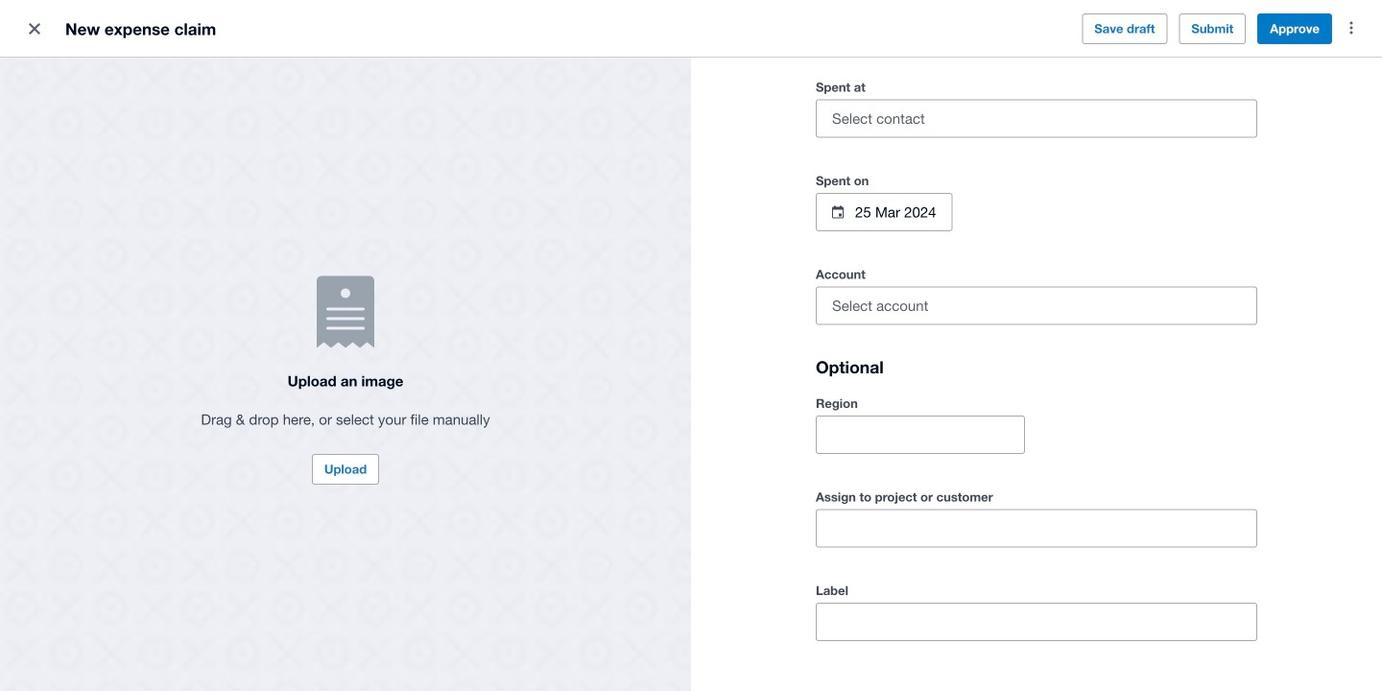 Task type: vqa. For each thing, say whether or not it's contained in the screenshot.
"status"
yes



Task type: describe. For each thing, give the bounding box(es) containing it.
Select contact text field
[[817, 100, 1213, 137]]

see more options image
[[1332, 8, 1371, 47]]

close image
[[15, 10, 54, 48]]

2 status from the top
[[816, 548, 1258, 571]]

Select account text field
[[817, 288, 1257, 324]]



Task type: locate. For each thing, give the bounding box(es) containing it.
status
[[816, 325, 1258, 348], [816, 548, 1258, 571], [816, 641, 1258, 664]]

3 status from the top
[[816, 641, 1258, 664]]

1 status from the top
[[816, 325, 1258, 348]]

2 vertical spatial status
[[816, 641, 1258, 664]]

none field select contact
[[816, 75, 1258, 161]]

0 vertical spatial status
[[816, 325, 1258, 348]]

none field the select account
[[816, 287, 1258, 348]]

None text field
[[817, 417, 1024, 453]]

None field
[[816, 75, 1258, 161], [816, 287, 1258, 348], [816, 416, 1025, 454], [816, 485, 1258, 571], [816, 603, 1258, 664], [816, 416, 1025, 454], [816, 485, 1258, 571], [816, 603, 1258, 664]]

1 vertical spatial status
[[816, 548, 1258, 571]]



